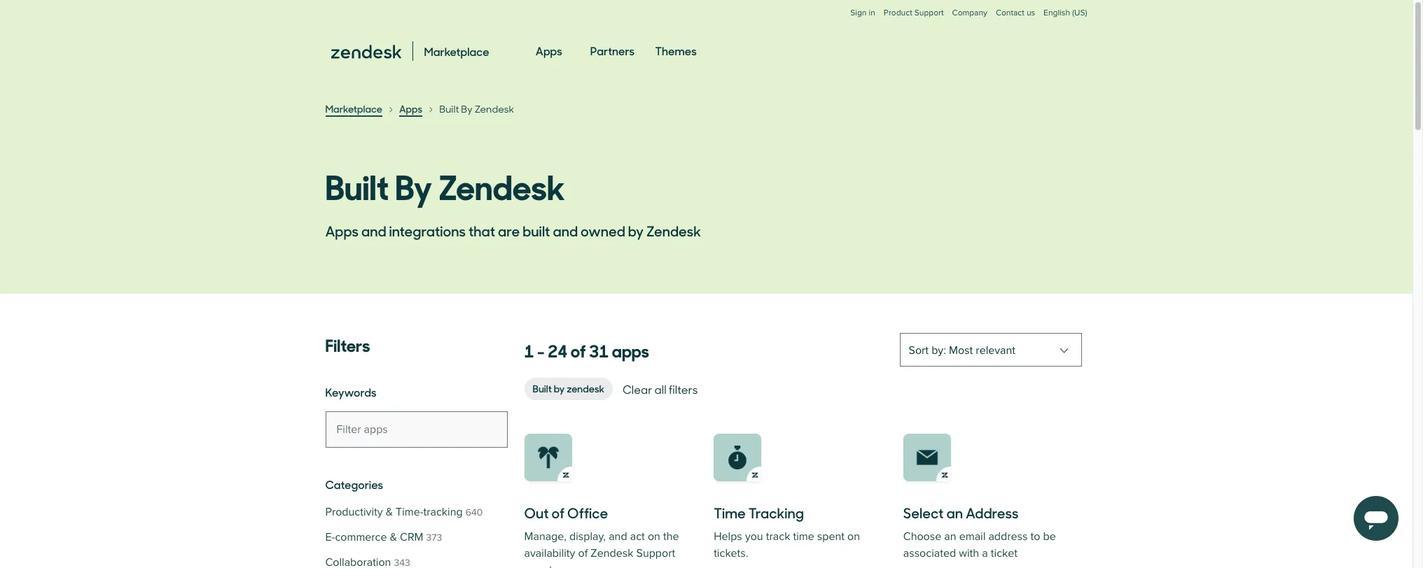 Task type: describe. For each thing, give the bounding box(es) containing it.
crm
[[400, 531, 423, 545]]

display,
[[569, 530, 606, 544]]

select an address choose an email address to be associated with a ticket
[[903, 503, 1056, 561]]

zendesk
[[567, 382, 605, 396]]

1 horizontal spatial and
[[553, 221, 578, 241]]

address
[[966, 503, 1019, 523]]

us
[[1027, 8, 1035, 18]]

tickets.
[[714, 547, 748, 561]]

time-
[[396, 506, 423, 520]]

spent
[[817, 530, 845, 544]]

support inside out of office manage, display, and act on the availability of zendesk support agents.
[[636, 547, 675, 561]]

sign in link
[[850, 8, 875, 18]]

email
[[959, 530, 986, 544]]

act
[[630, 530, 645, 544]]

0 vertical spatial an
[[947, 503, 963, 523]]

0 vertical spatial of
[[571, 338, 586, 363]]

on for out of office
[[648, 530, 660, 544]]

2 vertical spatial of
[[578, 547, 588, 561]]

time
[[793, 530, 814, 544]]

manage,
[[524, 530, 567, 544]]

contact us link
[[996, 8, 1035, 18]]

product
[[884, 8, 912, 18]]

the
[[663, 530, 679, 544]]

0 vertical spatial apps link
[[536, 31, 562, 71]]

global-navigation-secondary element
[[325, 0, 1087, 32]]

(us)
[[1072, 8, 1087, 18]]

and inside out of office manage, display, and act on the availability of zendesk support agents.
[[609, 530, 627, 544]]

apps for the topmost "apps" link
[[536, 43, 562, 58]]

built by zendesk
[[533, 382, 605, 396]]

commerce
[[335, 531, 387, 545]]

1 vertical spatial &
[[390, 531, 397, 545]]

you
[[745, 530, 763, 544]]

clear all filters
[[623, 382, 698, 397]]

0 horizontal spatial by
[[395, 160, 432, 209]]

english (us)
[[1044, 8, 1087, 18]]

e-commerce & crm 373
[[325, 531, 442, 545]]

-
[[537, 338, 545, 363]]

that
[[469, 221, 495, 241]]

31
[[589, 338, 609, 363]]

tracking
[[423, 506, 463, 520]]

1
[[524, 338, 534, 363]]

out of office manage, display, and act on the availability of zendesk support agents.
[[524, 503, 679, 569]]

2 horizontal spatial built
[[533, 382, 552, 396]]

support inside global-navigation-secondary element
[[915, 8, 944, 18]]

partners
[[590, 43, 635, 58]]

are
[[498, 221, 520, 241]]

be
[[1043, 530, 1056, 544]]

filters
[[325, 332, 370, 357]]

helps
[[714, 530, 742, 544]]

1 vertical spatial by
[[554, 382, 565, 396]]

ticket
[[991, 547, 1018, 561]]

owned
[[581, 221, 625, 241]]

0 horizontal spatial and
[[361, 221, 386, 241]]

0 vertical spatial built by zendesk
[[439, 102, 514, 116]]

office
[[567, 503, 608, 523]]

apps
[[612, 338, 649, 363]]

choose
[[903, 530, 942, 544]]

english (us) link
[[1044, 8, 1087, 32]]

keywords
[[325, 385, 377, 400]]

Filter apps search field
[[325, 412, 507, 448]]

tracking
[[749, 503, 804, 523]]

640
[[466, 507, 483, 519]]

productivity & time-tracking 640
[[325, 506, 483, 520]]



Task type: locate. For each thing, give the bounding box(es) containing it.
themes link
[[655, 31, 697, 71]]

2 on from the left
[[848, 530, 860, 544]]

support down the
[[636, 547, 675, 561]]

on
[[648, 530, 660, 544], [848, 530, 860, 544]]

a
[[982, 547, 988, 561]]

all
[[655, 382, 666, 397]]

& left crm
[[390, 531, 397, 545]]

to
[[1031, 530, 1040, 544]]

apps link
[[536, 31, 562, 71], [399, 102, 422, 117]]

1 vertical spatial apps link
[[399, 102, 422, 117]]

1 on from the left
[[648, 530, 660, 544]]

0 vertical spatial by
[[628, 221, 644, 241]]

0 horizontal spatial by
[[554, 382, 565, 396]]

an up email
[[947, 503, 963, 523]]

apps for apps and integrations that are built and owned by zendesk
[[325, 221, 359, 241]]

availability
[[524, 547, 575, 561]]

by left the zendesk at the left of the page
[[554, 382, 565, 396]]

and
[[361, 221, 386, 241], [553, 221, 578, 241], [609, 530, 627, 544]]

1 vertical spatial support
[[636, 547, 675, 561]]

2 vertical spatial built
[[533, 382, 552, 396]]

select
[[903, 503, 944, 523]]

contact us
[[996, 8, 1035, 18]]

an left email
[[944, 530, 956, 544]]

in
[[869, 8, 875, 18]]

product support
[[884, 8, 944, 18]]

2 horizontal spatial apps
[[536, 43, 562, 58]]

english
[[1044, 8, 1070, 18]]

out
[[524, 503, 549, 523]]

on inside out of office manage, display, and act on the availability of zendesk support agents.
[[648, 530, 660, 544]]

0 horizontal spatial support
[[636, 547, 675, 561]]

1 vertical spatial built
[[325, 160, 389, 209]]

product support link
[[884, 8, 944, 18]]

apps link left the partners link
[[536, 31, 562, 71]]

categories
[[325, 477, 383, 492]]

1 horizontal spatial built
[[439, 102, 459, 116]]

1 vertical spatial of
[[552, 503, 565, 523]]

sign in
[[850, 8, 875, 18]]

apps
[[536, 43, 562, 58], [399, 102, 422, 116], [325, 221, 359, 241]]

support right product
[[915, 8, 944, 18]]

on inside the time tracking helps you track time spent on tickets.
[[848, 530, 860, 544]]

built by zendesk
[[439, 102, 514, 116], [325, 160, 565, 209]]

1 - 24 of 31 apps
[[524, 338, 649, 363]]

2 vertical spatial apps
[[325, 221, 359, 241]]

0 vertical spatial &
[[386, 506, 393, 520]]

0 vertical spatial by
[[461, 102, 473, 116]]

0 horizontal spatial built
[[325, 160, 389, 209]]

and left integrations
[[361, 221, 386, 241]]

by
[[461, 102, 473, 116], [395, 160, 432, 209]]

1 horizontal spatial on
[[848, 530, 860, 544]]

0 horizontal spatial apps
[[325, 221, 359, 241]]

by
[[628, 221, 644, 241], [554, 382, 565, 396]]

sign
[[850, 8, 867, 18]]

partners link
[[590, 31, 635, 71]]

marketplace
[[325, 102, 382, 116]]

1 horizontal spatial by
[[628, 221, 644, 241]]

1 horizontal spatial apps
[[399, 102, 422, 116]]

time
[[714, 503, 746, 523]]

on right act
[[648, 530, 660, 544]]

themes
[[655, 43, 697, 58]]

1 horizontal spatial apps link
[[536, 31, 562, 71]]

clear all filters button
[[621, 380, 699, 399]]

373
[[426, 532, 442, 544]]

None search field
[[325, 412, 507, 448]]

of left "31"
[[571, 338, 586, 363]]

0 vertical spatial built
[[439, 102, 459, 116]]

1 vertical spatial by
[[395, 160, 432, 209]]

an
[[947, 503, 963, 523], [944, 530, 956, 544]]

and left act
[[609, 530, 627, 544]]

clear
[[623, 382, 652, 397]]

24
[[548, 338, 568, 363]]

0 vertical spatial apps
[[536, 43, 562, 58]]

zendesk
[[475, 102, 514, 116], [439, 160, 565, 209], [647, 221, 701, 241], [591, 547, 633, 561]]

contact
[[996, 8, 1025, 18]]

support
[[915, 8, 944, 18], [636, 547, 675, 561]]

apps link right marketplace link
[[399, 102, 422, 117]]

e-
[[325, 531, 335, 545]]

1 horizontal spatial support
[[915, 8, 944, 18]]

1 vertical spatial an
[[944, 530, 956, 544]]

2 horizontal spatial and
[[609, 530, 627, 544]]

1 vertical spatial built by zendesk
[[325, 160, 565, 209]]

by right owned
[[628, 221, 644, 241]]

productivity
[[325, 506, 383, 520]]

company link
[[952, 8, 988, 32]]

track
[[766, 530, 790, 544]]

of right out
[[552, 503, 565, 523]]

marketplace link
[[325, 102, 382, 117]]

and right built
[[553, 221, 578, 241]]

1 horizontal spatial by
[[461, 102, 473, 116]]

on right the spent
[[848, 530, 860, 544]]

filters
[[669, 382, 698, 397]]

apps and integrations that are built and owned by zendesk
[[325, 221, 701, 241]]

associated
[[903, 547, 956, 561]]

0 horizontal spatial apps link
[[399, 102, 422, 117]]

built
[[439, 102, 459, 116], [325, 160, 389, 209], [533, 382, 552, 396]]

1 vertical spatial apps
[[399, 102, 422, 116]]

zendesk image
[[331, 45, 401, 59]]

address
[[989, 530, 1028, 544]]

time tracking helps you track time spent on tickets.
[[714, 503, 860, 561]]

on for time tracking
[[848, 530, 860, 544]]

company
[[952, 8, 988, 18]]

of down display,
[[578, 547, 588, 561]]

0 horizontal spatial on
[[648, 530, 660, 544]]

integrations
[[389, 221, 466, 241]]

of
[[571, 338, 586, 363], [552, 503, 565, 523], [578, 547, 588, 561]]

agents.
[[524, 564, 560, 569]]

with
[[959, 547, 979, 561]]

0 vertical spatial support
[[915, 8, 944, 18]]

built
[[523, 221, 550, 241]]

&
[[386, 506, 393, 520], [390, 531, 397, 545]]

zendesk inside out of office manage, display, and act on the availability of zendesk support agents.
[[591, 547, 633, 561]]

& left time-
[[386, 506, 393, 520]]



Task type: vqa. For each thing, say whether or not it's contained in the screenshot.


